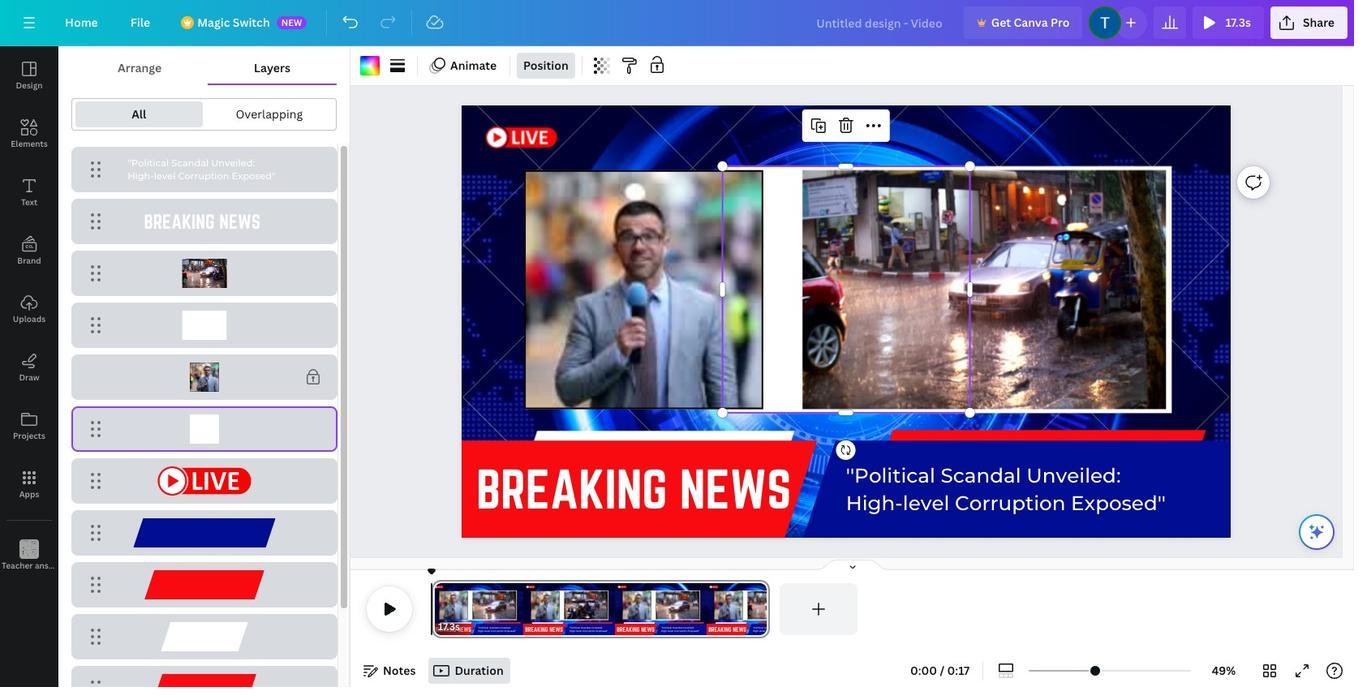 Task type: locate. For each thing, give the bounding box(es) containing it.
1 horizontal spatial level
[[903, 491, 950, 515]]

draw
[[19, 372, 39, 383]]

0 horizontal spatial level
[[154, 170, 176, 182]]

0 horizontal spatial news
[[219, 211, 260, 232]]

1 horizontal spatial exposed''
[[1071, 491, 1166, 515]]

''political
[[128, 158, 169, 169], [846, 463, 936, 488]]

level inside ''political scandal unveiled: high-level corruption exposed'' button
[[154, 170, 176, 182]]

1 vertical spatial breaking
[[476, 460, 668, 519]]

news
[[219, 211, 260, 232], [680, 460, 792, 519]]

Design title text field
[[804, 6, 957, 39]]

1 horizontal spatial corruption
[[955, 491, 1066, 515]]

Overlapping button
[[206, 101, 333, 127]]

side panel tab list
[[0, 46, 83, 585]]

main menu bar
[[0, 0, 1354, 46]]

0:00 / 0:17
[[910, 663, 970, 678]]

17.3s button inside main menu bar
[[1193, 6, 1264, 39]]

1 horizontal spatial ''political scandal unveiled: high-level corruption exposed''
[[846, 463, 1166, 515]]

breaking news
[[144, 211, 260, 232], [476, 460, 792, 519]]

all
[[132, 106, 146, 122]]

0 vertical spatial 17.3s
[[1226, 15, 1251, 30]]

0 horizontal spatial high-
[[128, 170, 154, 182]]

1 horizontal spatial ''political
[[846, 463, 936, 488]]

0 vertical spatial corruption
[[178, 170, 229, 182]]

0 horizontal spatial unveiled:
[[211, 158, 255, 169]]

0 horizontal spatial exposed''
[[232, 170, 276, 182]]

49%
[[1212, 663, 1236, 678]]

corruption inside button
[[178, 170, 229, 182]]

unveiled: inside button
[[211, 158, 255, 169]]

canva
[[1014, 15, 1048, 30]]

1 horizontal spatial 17.3s
[[1226, 15, 1251, 30]]

elements
[[11, 138, 48, 149]]

1 vertical spatial news
[[680, 460, 792, 519]]

magic
[[197, 15, 230, 30]]

file
[[130, 15, 150, 30]]

17.3s button left page title text field
[[438, 619, 460, 635]]

1 vertical spatial ''political scandal unveiled: high-level corruption exposed''
[[846, 463, 1166, 515]]

17.3s button left share dropdown button at top
[[1193, 6, 1264, 39]]

1 vertical spatial breaking news
[[476, 460, 792, 519]]

All button
[[75, 101, 202, 127]]

1 horizontal spatial breaking
[[476, 460, 668, 519]]

0 horizontal spatial breaking
[[144, 211, 215, 232]]

0 horizontal spatial breaking news
[[144, 211, 260, 232]]

animate button
[[424, 53, 503, 79]]

share button
[[1271, 6, 1348, 39]]

0 vertical spatial scandal
[[171, 158, 209, 169]]

0 vertical spatial breaking news
[[144, 211, 260, 232]]

0 vertical spatial ''political scandal unveiled: high-level corruption exposed''
[[128, 158, 276, 182]]

0 horizontal spatial scandal
[[171, 158, 209, 169]]

''political scandal unveiled: high-level corruption exposed'' button
[[71, 147, 338, 192]]

projects button
[[0, 397, 58, 455]]

1 vertical spatial scandal
[[941, 463, 1022, 488]]

17.3s button
[[1193, 6, 1264, 39], [438, 619, 460, 635]]

/
[[940, 663, 945, 678]]

high- inside button
[[128, 170, 154, 182]]

1 horizontal spatial scandal
[[941, 463, 1022, 488]]

0 vertical spatial news
[[219, 211, 260, 232]]

uploads button
[[0, 280, 58, 338]]

0 vertical spatial breaking
[[144, 211, 215, 232]]

projects
[[13, 430, 45, 441]]

''political scandal unveiled: high-level corruption exposed''
[[128, 158, 276, 182], [846, 463, 1166, 515]]

1 vertical spatial ''political
[[846, 463, 936, 488]]

0 vertical spatial high-
[[128, 170, 154, 182]]

0 horizontal spatial ''political
[[128, 158, 169, 169]]

17.3s left page title text field
[[438, 620, 460, 634]]

duration
[[455, 663, 504, 678]]

new
[[281, 16, 302, 28]]

1 vertical spatial exposed''
[[1071, 491, 1166, 515]]

pro
[[1051, 15, 1070, 30]]

hide pages image
[[814, 559, 891, 572]]

0 vertical spatial 17.3s button
[[1193, 6, 1264, 39]]

brand
[[17, 255, 41, 266]]

corruption
[[178, 170, 229, 182], [955, 491, 1066, 515]]

breaking news inside button
[[144, 211, 260, 232]]

0 horizontal spatial 17.3s button
[[438, 619, 460, 635]]

1 horizontal spatial high-
[[846, 491, 903, 515]]

1 horizontal spatial breaking news
[[476, 460, 792, 519]]

get canva pro button
[[964, 6, 1083, 39]]

1 horizontal spatial 17.3s button
[[1193, 6, 1264, 39]]

scandal
[[171, 158, 209, 169], [941, 463, 1022, 488]]

1 horizontal spatial news
[[680, 460, 792, 519]]

1 vertical spatial level
[[903, 491, 950, 515]]

0 horizontal spatial ''political scandal unveiled: high-level corruption exposed''
[[128, 158, 276, 182]]

17.3s left share dropdown button at top
[[1226, 15, 1251, 30]]

position
[[523, 58, 569, 73]]

17.3s
[[1226, 15, 1251, 30], [438, 620, 460, 634]]

unveiled:
[[211, 158, 255, 169], [1027, 463, 1121, 488]]

0 vertical spatial unveiled:
[[211, 158, 255, 169]]

0 horizontal spatial corruption
[[178, 170, 229, 182]]

0 vertical spatial ''political
[[128, 158, 169, 169]]

1 vertical spatial 17.3s button
[[438, 619, 460, 635]]

exposed''
[[232, 170, 276, 182], [1071, 491, 1166, 515]]

''political scandal unveiled: high-level corruption exposed'' inside ''political scandal unveiled: high-level corruption exposed'' button
[[128, 158, 276, 182]]

high- up hide pages image in the bottom right of the page
[[846, 491, 903, 515]]

1 horizontal spatial unveiled:
[[1027, 463, 1121, 488]]

0 vertical spatial exposed''
[[232, 170, 276, 182]]

high- down all button
[[128, 170, 154, 182]]

0:00
[[910, 663, 937, 678]]

high-
[[128, 170, 154, 182], [846, 491, 903, 515]]

0 vertical spatial level
[[154, 170, 176, 182]]

brand button
[[0, 222, 58, 280]]

0 horizontal spatial 17.3s
[[438, 620, 460, 634]]

news inside breaking news button
[[219, 211, 260, 232]]

level
[[154, 170, 176, 182], [903, 491, 950, 515]]

share
[[1303, 15, 1335, 30]]

1 vertical spatial 17.3s
[[438, 620, 460, 634]]

breaking news button
[[71, 199, 338, 244]]

breaking
[[144, 211, 215, 232], [476, 460, 668, 519]]



Task type: describe. For each thing, give the bounding box(es) containing it.
text
[[21, 196, 37, 208]]

1 vertical spatial high-
[[846, 491, 903, 515]]

draw button
[[0, 338, 58, 397]]

arrange
[[118, 60, 162, 75]]

49% button
[[1198, 658, 1251, 684]]

get
[[991, 15, 1011, 30]]

keys
[[65, 560, 83, 571]]

layers button
[[208, 53, 337, 84]]

0:17
[[947, 663, 970, 678]]

Page title text field
[[467, 619, 474, 635]]

notes
[[383, 663, 416, 678]]

home
[[65, 15, 98, 30]]

arrange button
[[71, 53, 208, 84]]

duration button
[[429, 658, 510, 684]]

trimming, end edge slider
[[756, 583, 770, 635]]

trimming, start edge slider
[[432, 583, 446, 635]]

apps button
[[0, 455, 58, 514]]

magic switch
[[197, 15, 270, 30]]

layers
[[254, 60, 291, 75]]

elements button
[[0, 105, 58, 163]]

get canva pro
[[991, 15, 1070, 30]]

home link
[[52, 6, 111, 39]]

;
[[28, 562, 30, 572]]

uploads
[[13, 313, 46, 325]]

teacher answer keys
[[2, 560, 83, 571]]

canva assistant image
[[1307, 523, 1327, 542]]

scandal inside button
[[171, 158, 209, 169]]

''political inside button
[[128, 158, 169, 169]]

breaking inside button
[[144, 211, 215, 232]]

apps
[[19, 489, 39, 500]]

exposed'' inside button
[[232, 170, 276, 182]]

design button
[[0, 46, 58, 105]]

design
[[16, 80, 43, 91]]

position button
[[517, 53, 575, 79]]

switch
[[233, 15, 270, 30]]

1 vertical spatial unveiled:
[[1027, 463, 1121, 488]]

answer
[[35, 560, 63, 571]]

overlapping
[[236, 106, 303, 122]]

text button
[[0, 163, 58, 222]]

file button
[[117, 6, 163, 39]]

#ffffff image
[[360, 56, 380, 75]]

notes button
[[357, 658, 422, 684]]

17.3s inside main menu bar
[[1226, 15, 1251, 30]]

1 vertical spatial corruption
[[955, 491, 1066, 515]]

teacher
[[2, 560, 33, 571]]

animate
[[450, 58, 497, 73]]



Task type: vqa. For each thing, say whether or not it's contained in the screenshot.
first 1 from left
no



